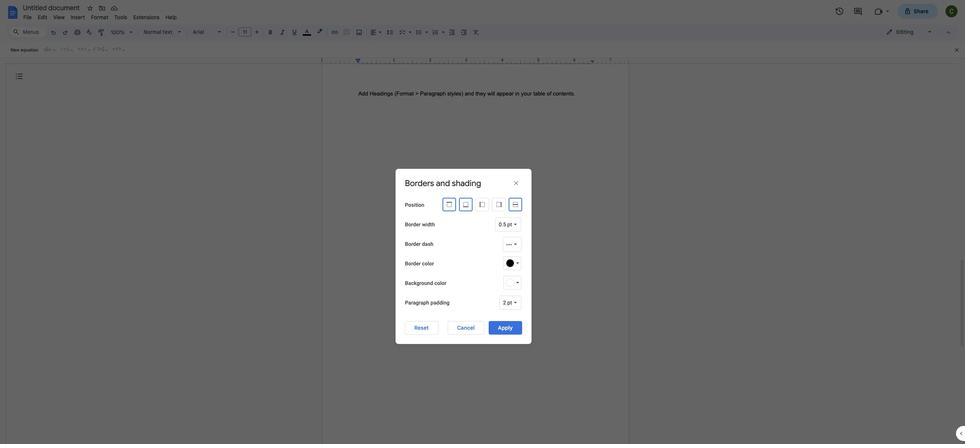 Task type: vqa. For each thing, say whether or not it's contained in the screenshot.
third Border from the top
yes



Task type: locate. For each thing, give the bounding box(es) containing it.
border width list box
[[496, 217, 522, 231]]

border for border dash
[[405, 241, 421, 247]]

0 vertical spatial color
[[422, 260, 434, 266]]

pt inside 2 points option
[[508, 299, 512, 305]]

paragraph padding list box
[[500, 295, 522, 310]]

color down the dash
[[422, 260, 434, 266]]

pt right 2
[[508, 299, 512, 305]]

borders and shading
[[405, 178, 482, 188]]

0.5
[[499, 221, 507, 227]]

2 vertical spatial border
[[405, 260, 421, 266]]

color up padding
[[435, 280, 447, 286]]

0 vertical spatial pt
[[508, 221, 512, 227]]

menu bar banner
[[0, 0, 966, 444]]

reset
[[415, 324, 429, 331]]

pt
[[508, 221, 512, 227], [508, 299, 512, 305]]

position toolbar
[[443, 198, 543, 444]]

1 vertical spatial color
[[435, 280, 447, 286]]

pt right 0.5
[[508, 221, 512, 227]]

1 vertical spatial border
[[405, 241, 421, 247]]

new
[[11, 47, 20, 53]]

new equation button
[[9, 44, 40, 56]]

cancel
[[457, 324, 475, 331]]

color for border color
[[422, 260, 434, 266]]

borders
[[405, 178, 434, 188]]

border width
[[405, 221, 435, 227]]

border up background
[[405, 260, 421, 266]]

2 border from the top
[[405, 241, 421, 247]]

3 border from the top
[[405, 260, 421, 266]]

border left width
[[405, 221, 421, 227]]

menu bar
[[20, 10, 180, 22]]

color for background color
[[435, 280, 447, 286]]

border for border width
[[405, 221, 421, 227]]

paragraph
[[405, 299, 430, 305]]

cancel button
[[448, 321, 485, 334]]

pt inside 0.5 points option
[[508, 221, 512, 227]]

0 horizontal spatial color
[[422, 260, 434, 266]]

reset button
[[405, 321, 439, 334]]

border left the dash
[[405, 241, 421, 247]]

0 vertical spatial border
[[405, 221, 421, 227]]

0.5 pt
[[499, 221, 512, 227]]

borders and shading application
[[0, 0, 966, 444]]

2 pt from the top
[[508, 299, 512, 305]]

1 pt from the top
[[508, 221, 512, 227]]

border dash list box
[[503, 237, 526, 252]]

1 horizontal spatial color
[[435, 280, 447, 286]]

1 vertical spatial pt
[[508, 299, 512, 305]]

menu bar inside menu bar banner
[[20, 10, 180, 22]]

1 border from the top
[[405, 221, 421, 227]]

color
[[422, 260, 434, 266], [435, 280, 447, 286]]

border
[[405, 221, 421, 227], [405, 241, 421, 247], [405, 260, 421, 266]]



Task type: describe. For each thing, give the bounding box(es) containing it.
paragraph padding
[[405, 299, 450, 305]]

width
[[422, 221, 435, 227]]

pt for 2 pt
[[508, 299, 512, 305]]

border color
[[405, 260, 434, 266]]

shading
[[452, 178, 482, 188]]

equations toolbar
[[0, 42, 966, 58]]

apply
[[499, 324, 513, 331]]

2 points option
[[504, 299, 512, 306]]

equation
[[21, 47, 38, 53]]

share. private to only me. image
[[905, 8, 912, 14]]

borders and shading dialog
[[396, 169, 543, 444]]

background color
[[405, 280, 447, 286]]

position
[[405, 202, 425, 208]]

main toolbar
[[47, 0, 482, 355]]

padding
[[431, 299, 450, 305]]

pt for 0.5 pt
[[508, 221, 512, 227]]

Star checkbox
[[85, 3, 96, 14]]

dash
[[422, 241, 434, 247]]

Rename text field
[[20, 3, 84, 12]]

borders and shading heading
[[405, 178, 482, 189]]

2
[[504, 299, 507, 305]]

apply button
[[489, 321, 523, 334]]

background
[[405, 280, 434, 286]]

border for border color
[[405, 260, 421, 266]]

Menus field
[[9, 27, 47, 37]]

right margin image
[[591, 58, 629, 64]]

border dash
[[405, 241, 434, 247]]

0.5 points option
[[499, 221, 512, 228]]

and
[[436, 178, 450, 188]]

left margin image
[[323, 58, 361, 64]]

new equation
[[11, 47, 38, 53]]

2 pt
[[504, 299, 512, 305]]



